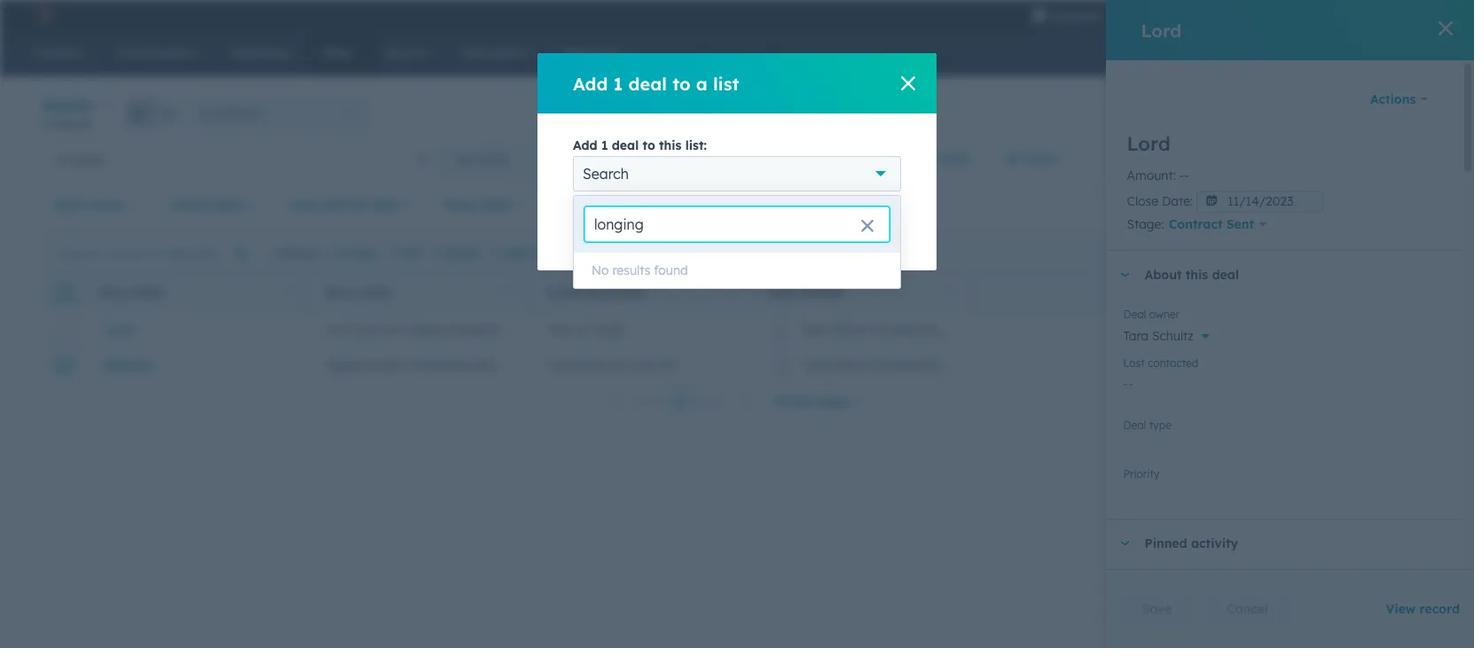 Task type: vqa. For each thing, say whether or not it's contained in the screenshot.
the bottommost &
no



Task type: describe. For each thing, give the bounding box(es) containing it.
MM/DD/YYYY text field
[[1197, 191, 1324, 213]]

schultz for nov 14, 2023
[[831, 322, 873, 338]]

stage:
[[1127, 216, 1164, 232]]

close image
[[1439, 21, 1453, 35]]

amount
[[1127, 168, 1173, 184]]

type
[[1149, 419, 1172, 432]]

advanced filters (0) button
[[545, 187, 709, 223]]

deal for about this deal
[[1212, 267, 1239, 283]]

close date (edt)
[[547, 286, 645, 299]]

2 - from the left
[[1184, 168, 1189, 184]]

pipeline) for appointment scheduled (sales pipeline)
[[510, 358, 560, 374]]

deal inside button
[[1395, 107, 1417, 120]]

next button
[[688, 390, 762, 414]]

tara schultz (tarashultz49@gmail.com) button for nov 14, 2023
[[749, 312, 1030, 348]]

selected
[[278, 246, 319, 259]]

press to sort. element for close date (edt)
[[726, 285, 733, 300]]

next
[[695, 394, 724, 410]]

cancel
[[1227, 601, 1268, 617]]

deal stage
[[326, 286, 392, 299]]

tara schultz button
[[1123, 319, 1443, 348]]

deal left name on the top of the page
[[99, 286, 128, 299]]

search button
[[1428, 37, 1458, 67]]

appointment scheduled (sales pipeline)
[[327, 358, 560, 374]]

lord link
[[105, 322, 283, 338]]

my deals
[[456, 151, 508, 167]]

studios
[[1374, 7, 1415, 21]]

scheduled
[[407, 358, 467, 374]]

to inside button
[[529, 246, 540, 259]]

deal name
[[99, 286, 163, 299]]

delete button
[[432, 245, 480, 261]]

2 records
[[43, 117, 91, 130]]

view
[[907, 151, 936, 167]]

(sales for sent
[[411, 322, 446, 338]]

per
[[793, 394, 814, 410]]

caret image for pinned activity
[[1120, 542, 1131, 546]]

deal type
[[1123, 419, 1172, 432]]

press to sort. image for close date (edt)
[[726, 285, 733, 298]]

no results found
[[592, 263, 688, 279]]

list inside dialog
[[713, 72, 739, 94]]

my deals button
[[442, 141, 841, 177]]

deal owner inside popup button
[[54, 197, 125, 213]]

romper link
[[105, 358, 283, 374]]

1 vertical spatial owner
[[801, 286, 842, 299]]

date for create date
[[216, 197, 244, 213]]

my
[[456, 151, 473, 167]]

romper
[[105, 358, 154, 374]]

create for create tasks
[[616, 246, 652, 259]]

press to sort. element for deal owner
[[948, 285, 954, 300]]

add to static list
[[505, 246, 591, 259]]

sent for contract sent (sales pipeline)
[[381, 322, 408, 338]]

settings image
[[1230, 8, 1246, 24]]

add view (2/5)
[[879, 151, 971, 167]]

create for create deal
[[1359, 107, 1392, 120]]

calling icon image
[[1126, 7, 1142, 23]]

contract sent (sales pipeline) button
[[305, 312, 527, 348]]

close date:
[[1127, 193, 1193, 209]]

2 vertical spatial lord
[[105, 322, 133, 338]]

add 1 deal to a list
[[573, 72, 739, 94]]

(2/5)
[[940, 151, 971, 167]]

view record link
[[1386, 601, 1460, 617]]

nov 14, 2023
[[549, 322, 624, 338]]

about this deal button
[[1106, 251, 1443, 299]]

amount : --
[[1127, 168, 1189, 184]]

records
[[52, 117, 91, 130]]

priority
[[1123, 468, 1160, 481]]

last for last activity date
[[290, 197, 316, 213]]

menu containing apoptosis studios 2
[[1020, 0, 1453, 28]]

search button
[[573, 156, 901, 192]]

tomorrow
[[549, 358, 606, 374]]

all pipelines button
[[193, 99, 370, 127]]

tara schultz
[[1123, 328, 1194, 344]]

am
[[658, 358, 677, 374]]

pipelines
[[215, 106, 260, 119]]

assign
[[340, 246, 375, 259]]

page
[[817, 394, 849, 410]]

1 selected
[[270, 246, 319, 259]]

results
[[612, 263, 651, 279]]

name
[[131, 286, 163, 299]]

at
[[610, 358, 622, 374]]

deal left 'stage'
[[326, 286, 354, 299]]

create deal button
[[1344, 100, 1432, 128]]

deal owner button
[[43, 187, 148, 223]]

Last contacted text field
[[1123, 367, 1443, 396]]

14,
[[576, 322, 592, 338]]

tara for nov 14, 2023
[[802, 322, 828, 338]]

nov 14, 2023 button
[[527, 312, 749, 348]]

create deal
[[1359, 107, 1417, 120]]

50 per page
[[774, 394, 849, 410]]

1 vertical spatial lord
[[1127, 131, 1171, 156]]

actions button
[[1359, 82, 1440, 117]]

close image
[[901, 76, 915, 90]]

marketplaces image
[[1163, 8, 1179, 24]]

deals for my deals
[[477, 151, 508, 167]]

view
[[1386, 601, 1416, 617]]

to for this
[[643, 137, 655, 153]]

2 inside deals "banner"
[[43, 117, 48, 130]]

edit button
[[386, 245, 421, 261]]

date:
[[1162, 193, 1193, 209]]

nov
[[549, 322, 572, 338]]

apoptosis studios 2 button
[[1287, 0, 1451, 28]]

(sales for scheduled
[[471, 358, 506, 374]]

Search name or description search field
[[47, 237, 263, 269]]

contract for contract sent
[[1169, 217, 1223, 233]]

tomorrow at 11:42 am
[[549, 358, 677, 374]]

caret image for about this deal
[[1120, 273, 1131, 277]]

this inside dropdown button
[[1186, 267, 1208, 283]]

1 press to sort. element from the left
[[283, 285, 289, 300]]

tara inside popup button
[[1123, 328, 1149, 344]]

contract sent button
[[1164, 213, 1278, 236]]

export
[[1285, 246, 1318, 259]]

notifications button
[[1253, 0, 1283, 28]]

0 vertical spatial lord
[[1141, 19, 1182, 41]]

assign button
[[326, 245, 375, 261]]

2 horizontal spatial deal owner
[[1123, 308, 1180, 321]]

marketplaces button
[[1153, 0, 1190, 28]]

upgrade image
[[1032, 8, 1048, 24]]

create tasks
[[616, 246, 683, 259]]

Search search field
[[585, 207, 890, 242]]

deals button
[[43, 92, 108, 118]]

add to static list button
[[490, 245, 591, 261]]

all for all deals
[[57, 151, 71, 167]]

1 inside button
[[675, 394, 682, 410]]

deals for all deals
[[74, 151, 105, 167]]



Task type: locate. For each thing, give the bounding box(es) containing it.
0 vertical spatial list
[[713, 72, 739, 94]]

50
[[774, 394, 789, 410]]

2 horizontal spatial date
[[482, 197, 510, 213]]

all left pipelines
[[201, 106, 212, 119]]

pipeline) inside button
[[510, 358, 560, 374]]

1 up 'search'
[[601, 137, 608, 153]]

deal down search search field
[[769, 286, 798, 299]]

last activity date
[[290, 197, 399, 213]]

1 vertical spatial create
[[171, 197, 212, 213]]

deals banner
[[43, 92, 1432, 141]]

caret image inside about this deal dropdown button
[[1120, 273, 1131, 277]]

(edt)
[[617, 286, 645, 299]]

to
[[672, 72, 691, 94], [643, 137, 655, 153], [529, 246, 540, 259]]

edit columns
[[1352, 246, 1416, 259]]

notifications image
[[1260, 8, 1276, 24]]

close up stage:
[[1127, 193, 1159, 209]]

0 horizontal spatial close
[[445, 197, 478, 213]]

1 horizontal spatial all
[[201, 106, 212, 119]]

deal inside dropdown button
[[1212, 267, 1239, 283]]

apoptosis studios 2
[[1317, 7, 1425, 21]]

1 horizontal spatial sent
[[1227, 217, 1254, 233]]

1 horizontal spatial this
[[1186, 267, 1208, 283]]

date down my deals
[[482, 197, 510, 213]]

(0)
[[680, 197, 697, 213]]

this inside add 1 deal to a list dialog
[[659, 137, 682, 153]]

2 (tarashultz49@gmail.com) from the top
[[876, 358, 1030, 374]]

0 horizontal spatial 2
[[43, 117, 48, 130]]

activity up assign button
[[320, 197, 367, 213]]

1 horizontal spatial close
[[547, 286, 583, 299]]

1 horizontal spatial create
[[616, 246, 652, 259]]

prev
[[635, 394, 663, 410]]

0 horizontal spatial date
[[216, 197, 244, 213]]

2 horizontal spatial to
[[672, 72, 691, 94]]

advanced filters (0)
[[575, 197, 697, 213]]

1 horizontal spatial deal owner
[[769, 286, 842, 299]]

search
[[583, 165, 629, 183]]

appointment
[[327, 358, 403, 374]]

create up results on the left of the page
[[616, 246, 652, 259]]

date up 'edit' button
[[371, 197, 399, 213]]

add for add
[[595, 224, 620, 240]]

1 left selected
[[270, 246, 275, 259]]

edit left the columns
[[1352, 246, 1371, 259]]

1 vertical spatial 2
[[43, 117, 48, 130]]

add down advanced at the top left
[[595, 224, 620, 240]]

add up 'search'
[[573, 137, 598, 153]]

1 deals from the left
[[74, 151, 105, 167]]

1 horizontal spatial last
[[1123, 357, 1145, 370]]

clear input image
[[860, 220, 875, 234]]

1 horizontal spatial edit
[[1352, 246, 1371, 259]]

(sales inside button
[[471, 358, 506, 374]]

last up selected
[[290, 197, 316, 213]]

edit inside 'edit' button
[[400, 246, 421, 259]]

1 press to sort. image from the left
[[726, 285, 733, 298]]

all down "2 records"
[[57, 151, 71, 167]]

1 vertical spatial tara schultz (tarashultz49@gmail.com)
[[802, 358, 1030, 374]]

tomorrow at 11:42 am button
[[527, 348, 749, 383]]

2 caret image from the top
[[1120, 542, 1131, 546]]

add button
[[573, 214, 642, 249]]

2 press to sort. image from the left
[[948, 285, 954, 298]]

0 horizontal spatial last
[[290, 197, 316, 213]]

1 vertical spatial caret image
[[1120, 542, 1131, 546]]

activity
[[320, 197, 367, 213], [1191, 536, 1238, 552]]

lord up amount
[[1127, 131, 1171, 156]]

1 tara schultz (tarashultz49@gmail.com) from the top
[[802, 322, 1030, 338]]

all for all views
[[1004, 151, 1020, 167]]

list inside button
[[576, 246, 591, 259]]

sent for contract sent
[[1227, 217, 1254, 233]]

2 horizontal spatial close
[[1127, 193, 1159, 209]]

appointment scheduled (sales pipeline) button
[[305, 348, 560, 383]]

1 horizontal spatial to
[[643, 137, 655, 153]]

create date
[[171, 197, 244, 213]]

activity right pinned
[[1191, 536, 1238, 552]]

pinned activity
[[1145, 536, 1238, 552]]

pipeline) down nov
[[510, 358, 560, 374]]

0 vertical spatial owner
[[86, 197, 125, 213]]

add for add view (2/5)
[[879, 151, 904, 167]]

edit inside edit columns button
[[1352, 246, 1371, 259]]

add left static
[[505, 246, 526, 259]]

2 inside popup button
[[1418, 7, 1425, 21]]

prev button
[[601, 390, 669, 414]]

1 vertical spatial pipeline)
[[510, 358, 560, 374]]

edit columns button
[[1340, 242, 1427, 265]]

tara schultz (tarashultz49@gmail.com) for nov 14, 2023
[[802, 322, 1030, 338]]

deal
[[54, 197, 83, 213], [99, 286, 128, 299], [326, 286, 354, 299], [769, 286, 798, 299], [1123, 308, 1146, 321], [1123, 419, 1146, 432]]

activity for pinned
[[1191, 536, 1238, 552]]

columns
[[1374, 246, 1416, 259]]

lord up romper in the left of the page
[[105, 322, 133, 338]]

stage
[[357, 286, 392, 299]]

1 horizontal spatial pipeline)
[[510, 358, 560, 374]]

last activity date button
[[278, 187, 423, 223]]

0 horizontal spatial all
[[57, 151, 71, 167]]

last inside popup button
[[290, 197, 316, 213]]

0 vertical spatial caret image
[[1120, 273, 1131, 277]]

1 - from the left
[[1180, 168, 1184, 184]]

edit for edit
[[400, 246, 421, 259]]

(tarashultz49@gmail.com) for nov 14, 2023
[[876, 322, 1030, 338]]

tara for tomorrow at 11:42 am
[[802, 358, 828, 374]]

close down my
[[445, 197, 478, 213]]

add for add 1 deal to a list
[[573, 72, 608, 94]]

1 vertical spatial list
[[576, 246, 591, 259]]

contacted
[[1148, 357, 1199, 370]]

actions
[[1370, 91, 1416, 107]]

activity inside dropdown button
[[1191, 536, 1238, 552]]

1 (tarashultz49@gmail.com) from the top
[[876, 322, 1030, 338]]

settings link
[[1227, 5, 1249, 24]]

caret image left pinned
[[1120, 542, 1131, 546]]

deals
[[43, 94, 92, 116]]

pipeline) inside button
[[450, 322, 500, 338]]

1 horizontal spatial press to sort. image
[[948, 285, 954, 298]]

pagination navigation
[[601, 390, 762, 414]]

all inside all views link
[[1004, 151, 1020, 167]]

hubspot link
[[21, 4, 67, 25]]

list:
[[685, 137, 707, 153]]

1 date from the left
[[216, 197, 244, 213]]

all inside all deals button
[[57, 151, 71, 167]]

50 per page button
[[762, 384, 873, 420]]

create inside deals "banner"
[[1359, 107, 1392, 120]]

deals right my
[[477, 151, 508, 167]]

1 horizontal spatial (sales
[[471, 358, 506, 374]]

deal for add 1 deal to a list
[[629, 72, 667, 94]]

1 horizontal spatial contract
[[1169, 217, 1223, 233]]

to left a on the top left
[[672, 72, 691, 94]]

list right static
[[576, 246, 591, 259]]

1 vertical spatial sent
[[381, 322, 408, 338]]

list
[[713, 72, 739, 94], [576, 246, 591, 259]]

4 press to sort. element from the left
[[948, 285, 954, 300]]

2 deals from the left
[[477, 151, 508, 167]]

0 horizontal spatial list
[[576, 246, 591, 259]]

1 vertical spatial activity
[[1191, 536, 1238, 552]]

3 date from the left
[[482, 197, 510, 213]]

search image
[[1437, 46, 1449, 59]]

1 vertical spatial last
[[1123, 357, 1145, 370]]

to left 'list:'
[[643, 137, 655, 153]]

0 vertical spatial (sales
[[411, 322, 446, 338]]

0 vertical spatial create
[[1359, 107, 1392, 120]]

pipeline) for contract sent (sales pipeline)
[[450, 322, 500, 338]]

all views
[[1004, 151, 1058, 167]]

deals inside button
[[74, 151, 105, 167]]

1 edit from the left
[[400, 246, 421, 259]]

3 press to sort. element from the left
[[726, 285, 733, 300]]

this
[[659, 137, 682, 153], [1186, 267, 1208, 283]]

1 horizontal spatial list
[[713, 72, 739, 94]]

close
[[1127, 193, 1159, 209], [445, 197, 478, 213], [547, 286, 583, 299]]

1 vertical spatial to
[[643, 137, 655, 153]]

close left date
[[547, 286, 583, 299]]

1 up "add 1 deal to this list:"
[[613, 72, 623, 94]]

list right a on the top left
[[713, 72, 739, 94]]

to left static
[[529, 246, 540, 259]]

1 horizontal spatial activity
[[1191, 536, 1238, 552]]

group inside deals "banner"
[[126, 99, 182, 127]]

2 vertical spatial owner
[[1149, 308, 1180, 321]]

:
[[1173, 168, 1176, 184]]

apoptosis
[[1317, 7, 1371, 21]]

2 vertical spatial create
[[616, 246, 652, 259]]

1 vertical spatial deal owner
[[769, 286, 842, 299]]

save button
[[1120, 592, 1194, 627]]

create inside popup button
[[171, 197, 212, 213]]

lord
[[1141, 19, 1182, 41], [1127, 131, 1171, 156], [105, 322, 133, 338]]

date for close date
[[482, 197, 510, 213]]

0 horizontal spatial (sales
[[411, 322, 446, 338]]

2 horizontal spatial all
[[1004, 151, 1020, 167]]

0 vertical spatial to
[[672, 72, 691, 94]]

advanced
[[575, 197, 636, 213]]

date
[[216, 197, 244, 213], [371, 197, 399, 213], [482, 197, 510, 213]]

0 horizontal spatial activity
[[320, 197, 367, 213]]

1 vertical spatial (sales
[[471, 358, 506, 374]]

1 button
[[669, 390, 688, 413]]

last down tara schultz
[[1123, 357, 1145, 370]]

all for all pipelines
[[201, 106, 212, 119]]

2 right studios
[[1418, 7, 1425, 21]]

1 vertical spatial this
[[1186, 267, 1208, 283]]

all left views
[[1004, 151, 1020, 167]]

save
[[1142, 601, 1172, 617]]

0 horizontal spatial pipeline)
[[450, 322, 500, 338]]

pinned
[[1145, 536, 1187, 552]]

contract for contract sent (sales pipeline)
[[327, 322, 378, 338]]

create down search hubspot search field
[[1359, 107, 1392, 120]]

caret image
[[1120, 273, 1131, 277], [1120, 542, 1131, 546]]

0 horizontal spatial this
[[659, 137, 682, 153]]

add 1 deal to this list:
[[573, 137, 707, 153]]

close inside close date popup button
[[445, 197, 478, 213]]

0 horizontal spatial contract
[[327, 322, 378, 338]]

pipeline)
[[450, 322, 500, 338], [510, 358, 560, 374]]

Search HubSpot search field
[[1225, 37, 1442, 67]]

1 horizontal spatial deals
[[477, 151, 508, 167]]

owner inside popup button
[[86, 197, 125, 213]]

2 horizontal spatial owner
[[1149, 308, 1180, 321]]

2 vertical spatial deal owner
[[1123, 308, 1180, 321]]

to for a
[[672, 72, 691, 94]]

schultz
[[831, 322, 873, 338], [1152, 328, 1194, 344], [831, 358, 873, 374]]

cancel button
[[1205, 592, 1291, 627]]

date inside popup button
[[482, 197, 510, 213]]

tasks
[[655, 246, 683, 259]]

this left 'list:'
[[659, 137, 682, 153]]

2 tara schultz (tarashultz49@gmail.com) from the top
[[802, 358, 1030, 374]]

1 vertical spatial (tarashultz49@gmail.com)
[[876, 358, 1030, 374]]

1 tara schultz (tarashultz49@gmail.com) button from the top
[[749, 312, 1030, 348]]

about
[[1145, 267, 1182, 283]]

view record
[[1386, 601, 1460, 617]]

pipeline) up appointment scheduled (sales pipeline)
[[450, 322, 500, 338]]

0 vertical spatial last
[[290, 197, 316, 213]]

calling icon button
[[1119, 3, 1149, 26]]

caret image left about
[[1120, 273, 1131, 277]]

lord left settings icon
[[1141, 19, 1182, 41]]

upgrade
[[1051, 9, 1101, 23]]

edit
[[400, 246, 421, 259], [1352, 246, 1371, 259]]

0 vertical spatial deal owner
[[54, 197, 125, 213]]

0 horizontal spatial to
[[529, 246, 540, 259]]

contract sent
[[1169, 217, 1254, 233]]

all inside 'all pipelines' popup button
[[201, 106, 212, 119]]

contract sent (sales pipeline)
[[327, 322, 500, 338]]

create tasks button
[[602, 245, 683, 261]]

press to sort. image for deal owner
[[948, 285, 954, 298]]

menu
[[1020, 0, 1453, 28]]

about this deal
[[1145, 267, 1239, 283]]

edit left 'delete' button
[[400, 246, 421, 259]]

0 vertical spatial this
[[659, 137, 682, 153]]

1 right prev
[[675, 394, 682, 410]]

hubspot image
[[32, 4, 53, 25]]

deals down the records
[[74, 151, 105, 167]]

0 vertical spatial (tarashultz49@gmail.com)
[[876, 322, 1030, 338]]

owner
[[86, 197, 125, 213], [801, 286, 842, 299], [1149, 308, 1180, 321]]

0 horizontal spatial deal owner
[[54, 197, 125, 213]]

sent down mm/dd/yyyy text field
[[1227, 217, 1254, 233]]

2 horizontal spatial create
[[1359, 107, 1392, 120]]

sent down 'stage'
[[381, 322, 408, 338]]

deal left type
[[1123, 419, 1146, 432]]

contract inside popup button
[[1169, 217, 1223, 233]]

deal inside deal owner popup button
[[54, 197, 83, 213]]

2 date from the left
[[371, 197, 399, 213]]

all
[[201, 106, 212, 119], [1004, 151, 1020, 167], [57, 151, 71, 167]]

1 horizontal spatial owner
[[801, 286, 842, 299]]

press to sort. image
[[726, 285, 733, 298], [948, 285, 954, 298]]

date down all deals button
[[216, 197, 244, 213]]

deal up tara schultz
[[1123, 308, 1146, 321]]

0 horizontal spatial edit
[[400, 246, 421, 259]]

add inside popup button
[[879, 151, 904, 167]]

add up "add 1 deal to this list:"
[[573, 72, 608, 94]]

sent inside contract sent (sales pipeline) button
[[381, 322, 408, 338]]

this right about
[[1186, 267, 1208, 283]]

0 vertical spatial 2
[[1418, 7, 1425, 21]]

close for close date:
[[1127, 193, 1159, 209]]

contract down deal stage
[[327, 322, 378, 338]]

1 caret image from the top
[[1120, 273, 1131, 277]]

all deals button
[[43, 141, 442, 177]]

0 horizontal spatial deals
[[74, 151, 105, 167]]

1 horizontal spatial 2
[[1418, 7, 1425, 21]]

schultz inside popup button
[[1152, 328, 1194, 344]]

deal for add 1 deal to this list:
[[612, 137, 639, 153]]

0 horizontal spatial create
[[171, 197, 212, 213]]

close for close date (edt)
[[547, 286, 583, 299]]

0 vertical spatial tara schultz (tarashultz49@gmail.com)
[[802, 322, 1030, 338]]

sent inside contract sent popup button
[[1227, 217, 1254, 233]]

(sales right scheduled
[[471, 358, 506, 374]]

tara schultz (tarashultz49@gmail.com) for tomorrow at 11:42 am
[[802, 358, 1030, 374]]

date
[[586, 286, 614, 299]]

found
[[654, 263, 688, 279]]

0 horizontal spatial owner
[[86, 197, 125, 213]]

(sales inside button
[[411, 322, 446, 338]]

1 horizontal spatial date
[[371, 197, 399, 213]]

0 vertical spatial pipeline)
[[450, 322, 500, 338]]

deal down all deals
[[54, 197, 83, 213]]

tara schultz (tarashultz49@gmail.com) button for tomorrow at 11:42 am
[[749, 348, 1030, 383]]

0 vertical spatial contract
[[1169, 217, 1223, 233]]

create for create date
[[171, 197, 212, 213]]

press to sort. element
[[283, 285, 289, 300], [504, 285, 511, 300], [726, 285, 733, 300], [948, 285, 954, 300]]

deals
[[74, 151, 105, 167], [477, 151, 508, 167]]

11:42
[[626, 358, 654, 374]]

2 left the records
[[43, 117, 48, 130]]

close date
[[445, 197, 510, 213]]

2 vertical spatial to
[[529, 246, 540, 259]]

2 press to sort. element from the left
[[504, 285, 511, 300]]

delete
[[446, 246, 480, 259]]

0 horizontal spatial sent
[[381, 322, 408, 338]]

add for add 1 deal to this list:
[[573, 137, 598, 153]]

add for add to static list
[[505, 246, 526, 259]]

group
[[126, 99, 182, 127]]

last for last contacted
[[1123, 357, 1145, 370]]

all views link
[[993, 141, 1070, 177]]

edit for edit columns
[[1352, 246, 1371, 259]]

activity for last
[[320, 197, 367, 213]]

add 1 deal to a list dialog
[[538, 53, 937, 271]]

(tarashultz49@gmail.com) for tomorrow at 11:42 am
[[876, 358, 1030, 374]]

last
[[290, 197, 316, 213], [1123, 357, 1145, 370]]

create date button
[[159, 187, 267, 223]]

0 vertical spatial activity
[[320, 197, 367, 213]]

0 vertical spatial sent
[[1227, 217, 1254, 233]]

schultz for tomorrow at 11:42 am
[[831, 358, 873, 374]]

contract inside button
[[327, 322, 378, 338]]

activity inside popup button
[[320, 197, 367, 213]]

2 edit from the left
[[1352, 246, 1371, 259]]

caret image inside pinned activity dropdown button
[[1120, 542, 1131, 546]]

menu item
[[1114, 0, 1117, 28]]

deals inside button
[[477, 151, 508, 167]]

close for close date
[[445, 197, 478, 213]]

create up the search name or description search box
[[171, 197, 212, 213]]

add left view
[[879, 151, 904, 167]]

deal owner
[[54, 197, 125, 213], [769, 286, 842, 299], [1123, 308, 1180, 321]]

2 tara schultz (tarashultz49@gmail.com) button from the top
[[749, 348, 1030, 383]]

contract down the date:
[[1169, 217, 1223, 233]]

0 horizontal spatial press to sort. image
[[726, 285, 733, 298]]

1 vertical spatial contract
[[327, 322, 378, 338]]

-
[[1180, 168, 1184, 184], [1184, 168, 1189, 184]]

press to sort. element for deal stage
[[504, 285, 511, 300]]

deal
[[629, 72, 667, 94], [1395, 107, 1417, 120], [612, 137, 639, 153], [1212, 267, 1239, 283]]

(sales up the appointment scheduled (sales pipeline) button
[[411, 322, 446, 338]]

1
[[613, 72, 623, 94], [601, 137, 608, 153], [270, 246, 275, 259], [675, 394, 682, 410]]



